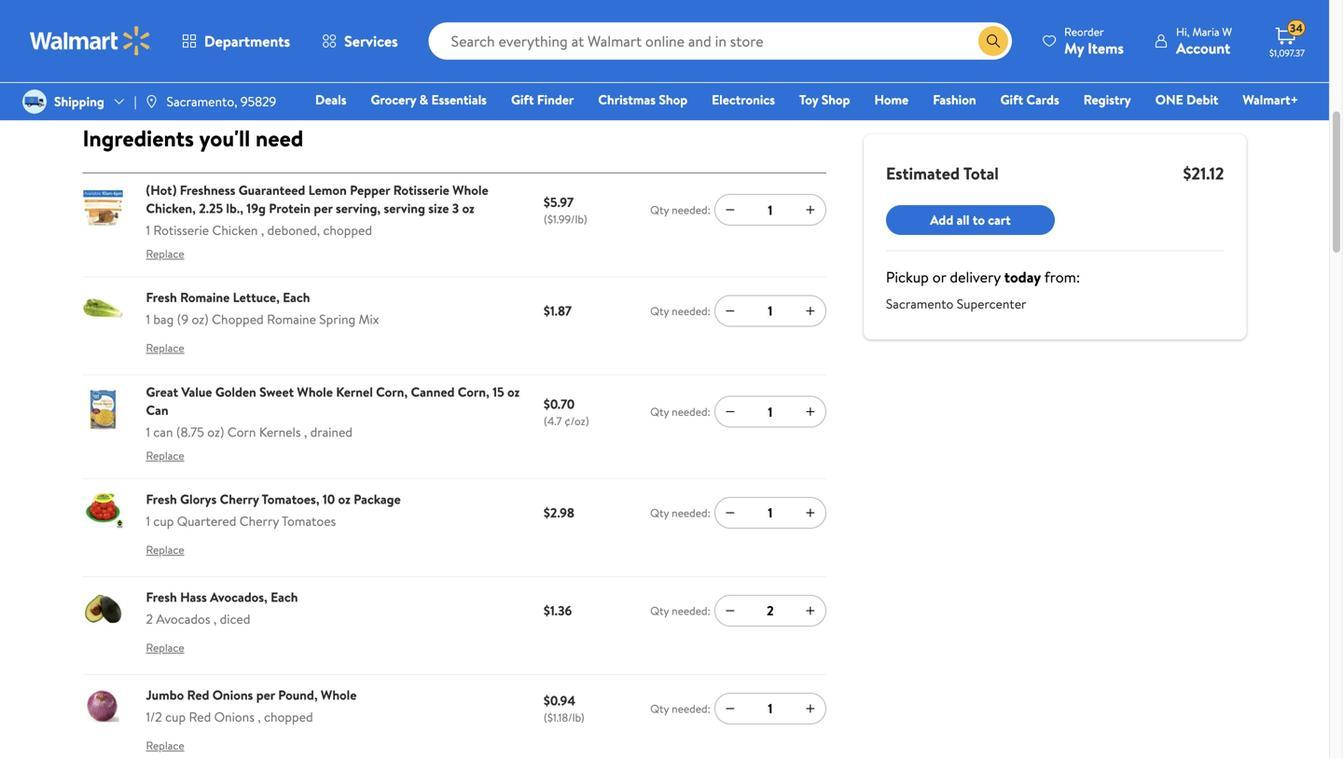 Task type: describe. For each thing, give the bounding box(es) containing it.
10
[[323, 490, 335, 509]]

increase quantity great value golden sweet whole kernel corn, canned corn, 15 oz can-count, current quantity 1 image
[[803, 405, 818, 420]]

my
[[1065, 38, 1085, 58]]

(hot) freshness guaranteed lemon pepper rotisserie whole chicken, 2.25 lb., 19g protein per serving, serving size 3 oz link
[[146, 181, 489, 217]]

0 horizontal spatial rotisserie
[[153, 221, 209, 239]]

Walmart Site-Wide search field
[[429, 22, 1013, 60]]

value
[[181, 383, 212, 401]]

or
[[933, 267, 947, 287]]

replace button for (hot) freshness guaranteed lemon pepper rotisserie whole chicken, 2.25 lb., 19g protein per serving, serving size 3 oz 1 rotisserie chicken , deboned, chopped
[[146, 239, 184, 269]]

add all to cart button
[[886, 205, 1056, 235]]

can
[[153, 423, 173, 441]]

glorys
[[180, 490, 217, 509]]

tomatoes
[[282, 512, 336, 531]]

chicken
[[212, 221, 258, 239]]

grocery & essentials link
[[363, 90, 495, 110]]

fresh romaine lettuce, each image
[[83, 288, 124, 329]]

15
[[493, 383, 505, 401]]

christmas shop link
[[590, 90, 696, 110]]

registry link
[[1076, 90, 1140, 110]]

, inside jumbo red onions per pound, whole 1/2 cup red onions , chopped
[[258, 708, 261, 727]]

$5.97 ($1.99/lb)
[[544, 193, 588, 227]]

qty needed: for fresh hass avocados, each 2 avocados , diced
[[650, 603, 711, 619]]

replace button for jumbo red onions per pound, whole 1/2 cup red onions , chopped
[[146, 732, 184, 759]]

hass
[[180, 588, 207, 607]]

1 vertical spatial romaine
[[267, 310, 316, 329]]

pickup or delivery today from: sacramento supercenter
[[886, 267, 1081, 313]]

1 corn, from the left
[[376, 383, 408, 401]]

whole inside jumbo red onions per pound, whole 1/2 cup red onions , chopped
[[321, 686, 357, 705]]

1 vertical spatial cherry
[[240, 512, 279, 531]]

1 vertical spatial red
[[189, 708, 211, 727]]

to
[[973, 211, 985, 229]]

toy shop
[[800, 91, 851, 109]]

$2.98
[[544, 504, 575, 522]]

fresh hass avocados, each 2 avocados , diced
[[146, 588, 298, 629]]

$0.70
[[544, 395, 575, 413]]

decrease quantity fresh glorys cherry tomatoes, 10 oz package-count, current quantity 1 image
[[723, 506, 738, 521]]

qty for fresh hass avocados, each 2 avocados , diced
[[650, 603, 669, 619]]

qty needed: for fresh glorys cherry tomatoes, 10 oz package 1 cup quartered cherry tomatoes
[[650, 505, 711, 521]]

oz) inside fresh romaine lettuce, each 1 bag (9 oz) chopped romaine spring mix
[[192, 310, 209, 329]]

1 inside fresh romaine lettuce, each 1 bag (9 oz) chopped romaine spring mix
[[146, 310, 150, 329]]

2 corn, from the left
[[458, 383, 490, 401]]

replace button for great value golden sweet whole kernel corn, canned corn, 15 oz can 1 can (8.75 oz) corn kernels , drained
[[146, 441, 184, 471]]

tomatoes,
[[262, 490, 320, 509]]

christmas shop
[[598, 91, 688, 109]]

reorder my items
[[1065, 24, 1124, 58]]

cards
[[1027, 91, 1060, 109]]

0 vertical spatial red
[[187, 686, 209, 705]]

avocados,
[[210, 588, 268, 607]]

serving
[[384, 199, 425, 217]]

cup inside fresh glorys cherry tomatoes, 10 oz package 1 cup quartered cherry tomatoes
[[153, 512, 174, 531]]

replace for 2 avocados , diced
[[146, 640, 184, 656]]

qty needed: for jumbo red onions per pound, whole 1/2 cup red onions , chopped
[[650, 701, 711, 717]]

(hot) freshness guaranteed lemon pepper rotisserie whole chicken, 2.25 lb., 19g protein per serving, serving size 3 oz image
[[83, 187, 124, 228]]

3
[[452, 199, 459, 217]]

quartered
[[177, 512, 236, 531]]

1 vertical spatial onions
[[214, 708, 255, 727]]

serving,
[[336, 199, 381, 217]]

lb.,
[[226, 199, 244, 217]]

total
[[964, 162, 999, 185]]

1 inside fresh glorys cherry tomatoes, 10 oz package 1 cup quartered cherry tomatoes
[[146, 512, 150, 531]]

34
[[1291, 20, 1304, 36]]

1 horizontal spatial 2
[[767, 602, 774, 620]]

fresh for fresh romaine lettuce, each
[[146, 288, 177, 307]]

shipping
[[54, 92, 104, 111]]

$5.97
[[544, 193, 574, 211]]

whole inside great value golden sweet whole kernel corn, canned corn, 15 oz can 1 can (8.75 oz) corn kernels , drained
[[297, 383, 333, 401]]

increase quantity fresh hass avocados, each-count, current quantity 2 image
[[803, 604, 818, 619]]

delivery
[[950, 267, 1001, 287]]

fresh romaine lettuce, each 1 bag (9 oz) chopped romaine spring mix
[[146, 288, 379, 329]]

walmart+
[[1243, 91, 1299, 109]]

qty for fresh romaine lettuce, each 1 bag (9 oz) chopped romaine spring mix
[[650, 303, 669, 319]]

debit
[[1187, 91, 1219, 109]]

needed: for great value golden sweet whole kernel corn, canned corn, 15 oz can 1 can (8.75 oz) corn kernels , drained
[[672, 404, 711, 420]]

chicken,
[[146, 199, 196, 217]]

estimated total
[[886, 162, 999, 185]]

mix
[[359, 310, 379, 329]]

fresh for fresh hass avocados, each
[[146, 588, 177, 607]]

fashion link
[[925, 90, 985, 110]]

guaranteed
[[239, 181, 305, 199]]

gift cards link
[[992, 90, 1068, 110]]

fresh glorys cherry tomatoes, 10 oz package 1 cup quartered cherry tomatoes
[[146, 490, 401, 531]]

jumbo red onions per pound, whole 1/2 cup red onions , chopped
[[146, 686, 357, 727]]

one
[[1156, 91, 1184, 109]]

per inside (hot) freshness guaranteed lemon pepper rotisserie whole chicken, 2.25 lb., 19g protein per serving, serving size 3 oz 1 rotisserie chicken , deboned, chopped
[[314, 199, 333, 217]]

home
[[875, 91, 909, 109]]

decrease quantity fresh hass avocados, each-count, current quantity 2 image
[[723, 604, 738, 619]]

2.25
[[199, 199, 223, 217]]

one debit
[[1156, 91, 1219, 109]]

departments
[[204, 31, 290, 51]]

increase quantity fresh romaine lettuce, each-count, current quantity 1 image
[[803, 304, 818, 319]]

add all to cart
[[931, 211, 1011, 229]]

qty for jumbo red onions per pound, whole 1/2 cup red onions , chopped
[[650, 701, 669, 717]]

jumbo red onions per pound, whole link
[[146, 686, 357, 705]]

departments button
[[166, 19, 306, 63]]

replace for 1/2 cup red onions , chopped
[[146, 738, 184, 754]]

&
[[420, 91, 428, 109]]

1 right the decrease quantity great value golden sweet whole kernel corn, canned corn, 15 oz can-count, current quantity 1 image at bottom right
[[768, 403, 773, 421]]

kernels
[[259, 423, 301, 441]]

search icon image
[[986, 34, 1001, 49]]

home link
[[866, 90, 917, 110]]

replace for 1 can (8.75 oz) corn kernels , drained
[[146, 448, 184, 464]]

great value golden sweet whole kernel corn, canned corn, 15 oz can link
[[146, 383, 520, 419]]

chopped
[[212, 310, 264, 329]]

0 vertical spatial rotisserie
[[393, 181, 450, 199]]

supercenter
[[957, 295, 1027, 313]]

sweet
[[260, 383, 294, 401]]

sacramento
[[886, 295, 954, 313]]

decrease quantity jumbo red onions per pound, whole-count, current quantity 1 image
[[723, 702, 738, 717]]

, inside fresh hass avocados, each 2 avocados , diced
[[214, 610, 217, 629]]

gift cards
[[1001, 91, 1060, 109]]

great
[[146, 383, 178, 401]]

hi, maria w account
[[1177, 24, 1233, 58]]

¢/oz)
[[565, 413, 589, 429]]

needed: for jumbo red onions per pound, whole 1/2 cup red onions , chopped
[[672, 701, 711, 717]]

(4.7
[[544, 413, 562, 429]]

w
[[1223, 24, 1233, 40]]



Task type: locate. For each thing, give the bounding box(es) containing it.
$21.12
[[1184, 162, 1225, 185]]

 image
[[22, 90, 47, 114]]

1 vertical spatial oz)
[[207, 423, 224, 441]]

5 qty needed: from the top
[[650, 603, 711, 619]]

christmas
[[598, 91, 656, 109]]

fresh inside fresh hass avocados, each 2 avocados , diced
[[146, 588, 177, 607]]

replace button for fresh romaine lettuce, each 1 bag (9 oz) chopped romaine spring mix
[[146, 334, 184, 364]]

oz right 10
[[338, 490, 351, 509]]

whole right size at the top left
[[453, 181, 489, 199]]

1 left the increase quantity fresh romaine lettuce, each-count, current quantity 1 image
[[768, 302, 773, 320]]

cherry up quartered
[[220, 490, 259, 509]]

0 horizontal spatial per
[[256, 686, 275, 705]]

1 gift from the left
[[511, 91, 534, 109]]

corn, left 15
[[458, 383, 490, 401]]

6 qty from the top
[[650, 701, 669, 717]]

replace for 1 cup quartered cherry tomatoes
[[146, 542, 184, 558]]

chopped inside jumbo red onions per pound, whole 1/2 cup red onions , chopped
[[264, 708, 313, 727]]

1 right decrease quantity jumbo red onions per pound, whole-count, current quantity 1 icon
[[768, 700, 773, 718]]

($1.99/lb)
[[544, 211, 588, 227]]

cup inside jumbo red onions per pound, whole 1/2 cup red onions , chopped
[[165, 708, 186, 727]]

needed: left decrease quantity (hot) freshness guaranteed lemon pepper rotisserie whole chicken, 2.25 lb., 19g protein per serving, serving size 3 oz-count, current quantity 1 icon
[[672, 202, 711, 218]]

each for fresh hass avocados, each
[[271, 588, 298, 607]]

fresh inside fresh romaine lettuce, each 1 bag (9 oz) chopped romaine spring mix
[[146, 288, 177, 307]]

2 gift from the left
[[1001, 91, 1024, 109]]

replace button down chicken, on the top of page
[[146, 239, 184, 269]]

0 vertical spatial cup
[[153, 512, 174, 531]]

rotisserie down chicken, on the top of page
[[153, 221, 209, 239]]

shop right toy
[[822, 91, 851, 109]]

increase quantity jumbo red onions per pound, whole-count, current quantity 1 image
[[803, 702, 818, 717]]

shop for toy shop
[[822, 91, 851, 109]]

0 horizontal spatial oz
[[338, 490, 351, 509]]

needed: left decrease quantity fresh romaine lettuce, each-count, current quantity 1 "image"
[[672, 303, 711, 319]]

chopped down pound,
[[264, 708, 313, 727]]

replace down chicken, on the top of page
[[146, 246, 184, 262]]

2 horizontal spatial oz
[[508, 383, 520, 401]]

essentials
[[432, 91, 487, 109]]

cup right the 1/2
[[165, 708, 186, 727]]

today
[[1005, 267, 1042, 287]]

3 qty needed: from the top
[[650, 404, 711, 420]]

2 vertical spatial whole
[[321, 686, 357, 705]]

1/2
[[146, 708, 162, 727]]

, inside (hot) freshness guaranteed lemon pepper rotisserie whole chicken, 2.25 lb., 19g protein per serving, serving size 3 oz 1 rotisserie chicken , deboned, chopped
[[261, 221, 264, 239]]

5 replace from the top
[[146, 640, 184, 656]]

0 vertical spatial fresh
[[146, 288, 177, 307]]

6 needed: from the top
[[672, 701, 711, 717]]

gift finder
[[511, 91, 574, 109]]

fresh inside fresh glorys cherry tomatoes, 10 oz package 1 cup quartered cherry tomatoes
[[146, 490, 177, 509]]

each right the lettuce,
[[283, 288, 310, 307]]

cherry
[[220, 490, 259, 509], [240, 512, 279, 531]]

1 left bag
[[146, 310, 150, 329]]

1 vertical spatial each
[[271, 588, 298, 607]]

0 vertical spatial whole
[[453, 181, 489, 199]]

1 vertical spatial rotisserie
[[153, 221, 209, 239]]

, right kernels
[[304, 423, 307, 441]]

1 needed: from the top
[[672, 202, 711, 218]]

avocados
[[156, 610, 210, 629]]

fresh
[[146, 288, 177, 307], [146, 490, 177, 509], [146, 588, 177, 607]]

electronics
[[712, 91, 775, 109]]

95829
[[241, 92, 277, 111]]

1 fresh from the top
[[146, 288, 177, 307]]

1 vertical spatial whole
[[297, 383, 333, 401]]

great value golden sweet whole kernel corn, canned corn, 15 oz can image
[[83, 389, 124, 430]]

|
[[134, 92, 137, 111]]

0 vertical spatial each
[[283, 288, 310, 307]]

needed: for fresh hass avocados, each 2 avocados , diced
[[672, 603, 711, 619]]

1 right "fresh glorys cherry tomatoes, 10 oz package" icon
[[146, 512, 150, 531]]

finder
[[537, 91, 574, 109]]

($1.18/lb)
[[544, 710, 585, 726]]

all
[[957, 211, 970, 229]]

fresh glorys cherry tomatoes, 10 oz package image
[[83, 490, 124, 532]]

3 replace button from the top
[[146, 441, 184, 471]]

deals link
[[307, 90, 355, 110]]

gift finder link
[[503, 90, 583, 110]]

0 vertical spatial chopped
[[323, 221, 372, 239]]

registry
[[1084, 91, 1132, 109]]

1 right the decrease quantity fresh glorys cherry tomatoes, 10 oz package-count, current quantity 1 image
[[768, 504, 773, 522]]

0 vertical spatial onions
[[213, 686, 253, 705]]

oz inside fresh glorys cherry tomatoes, 10 oz package 1 cup quartered cherry tomatoes
[[338, 490, 351, 509]]

2 left avocados
[[146, 610, 153, 629]]

2 needed: from the top
[[672, 303, 711, 319]]

, down 19g
[[261, 221, 264, 239]]

6 qty needed: from the top
[[650, 701, 711, 717]]

lemon
[[309, 181, 347, 199]]

fresh hass avocados, each image
[[83, 588, 124, 629]]

red right jumbo
[[187, 686, 209, 705]]

1 replace from the top
[[146, 246, 184, 262]]

sacramento, 95829
[[167, 92, 277, 111]]

1 horizontal spatial chopped
[[323, 221, 372, 239]]

red right the 1/2
[[189, 708, 211, 727]]

5 qty from the top
[[650, 603, 669, 619]]

$0.94 ($1.18/lb)
[[544, 692, 585, 726]]

toy shop link
[[791, 90, 859, 110]]

fresh for fresh glorys cherry tomatoes, 10 oz package
[[146, 490, 177, 509]]

per left pound,
[[256, 686, 275, 705]]

1 left increase quantity (hot) freshness guaranteed lemon pepper rotisserie whole chicken, 2.25 lb., 19g protein per serving, serving size 3 oz-count, current quantity 1 "icon"
[[768, 201, 773, 219]]

0 vertical spatial romaine
[[180, 288, 230, 307]]

1 horizontal spatial romaine
[[267, 310, 316, 329]]

onions left pound,
[[213, 686, 253, 705]]

qty needed: for (hot) freshness guaranteed lemon pepper rotisserie whole chicken, 2.25 lb., 19g protein per serving, serving size 3 oz 1 rotisserie chicken , deboned, chopped
[[650, 202, 711, 218]]

each for fresh romaine lettuce, each
[[283, 288, 310, 307]]

needed: for (hot) freshness guaranteed lemon pepper rotisserie whole chicken, 2.25 lb., 19g protein per serving, serving size 3 oz 1 rotisserie chicken , deboned, chopped
[[672, 202, 711, 218]]

0 horizontal spatial corn,
[[376, 383, 408, 401]]

needed: for fresh romaine lettuce, each 1 bag (9 oz) chopped romaine spring mix
[[672, 303, 711, 319]]

gift for gift cards
[[1001, 91, 1024, 109]]

, down jumbo red onions per pound, whole link
[[258, 708, 261, 727]]

2 replace button from the top
[[146, 334, 184, 364]]

cherry down fresh glorys cherry tomatoes, 10 oz package link
[[240, 512, 279, 531]]

jumbo red onions per pound, whole image
[[83, 686, 124, 727]]

$0.94
[[544, 692, 576, 710]]

walmart image
[[30, 26, 151, 56]]

needed: left decrease quantity jumbo red onions per pound, whole-count, current quantity 1 icon
[[672, 701, 711, 717]]

romaine up (9
[[180, 288, 230, 307]]

0 horizontal spatial shop
[[659, 91, 688, 109]]

replace button for fresh glorys cherry tomatoes, 10 oz package 1 cup quartered cherry tomatoes
[[146, 536, 184, 566]]

0 vertical spatial per
[[314, 199, 333, 217]]

romaine down the lettuce,
[[267, 310, 316, 329]]

per inside jumbo red onions per pound, whole 1/2 cup red onions , chopped
[[256, 686, 275, 705]]

, inside great value golden sweet whole kernel corn, canned corn, 15 oz can 1 can (8.75 oz) corn kernels , drained
[[304, 423, 307, 441]]

golden
[[215, 383, 256, 401]]

qty for fresh glorys cherry tomatoes, 10 oz package 1 cup quartered cherry tomatoes
[[650, 505, 669, 521]]

shop
[[659, 91, 688, 109], [822, 91, 851, 109]]

1 left can
[[146, 423, 150, 441]]

4 qty needed: from the top
[[650, 505, 711, 521]]

qty left the decrease quantity fresh glorys cherry tomatoes, 10 oz package-count, current quantity 1 image
[[650, 505, 669, 521]]

oz right 3
[[462, 199, 475, 217]]

needed: left the decrease quantity fresh glorys cherry tomatoes, 10 oz package-count, current quantity 1 image
[[672, 505, 711, 521]]

from:
[[1045, 267, 1081, 287]]

qty needed:
[[650, 202, 711, 218], [650, 303, 711, 319], [650, 404, 711, 420], [650, 505, 711, 521], [650, 603, 711, 619], [650, 701, 711, 717]]

decrease quantity (hot) freshness guaranteed lemon pepper rotisserie whole chicken, 2.25 lb., 19g protein per serving, serving size 3 oz-count, current quantity 1 image
[[723, 203, 738, 217]]

0 vertical spatial cherry
[[220, 490, 259, 509]]

whole inside (hot) freshness guaranteed lemon pepper rotisserie whole chicken, 2.25 lb., 19g protein per serving, serving size 3 oz 1 rotisserie chicken , deboned, chopped
[[453, 181, 489, 199]]

2 fresh from the top
[[146, 490, 177, 509]]

deals
[[315, 91, 347, 109]]

one debit link
[[1148, 90, 1227, 110]]

fresh romaine lettuce, each link
[[146, 288, 310, 307]]

1 qty needed: from the top
[[650, 202, 711, 218]]

spring
[[319, 310, 356, 329]]

you'll
[[199, 123, 250, 154]]

1 horizontal spatial gift
[[1001, 91, 1024, 109]]

corn,
[[376, 383, 408, 401], [458, 383, 490, 401]]

1 horizontal spatial corn,
[[458, 383, 490, 401]]

needed: left the decrease quantity great value golden sweet whole kernel corn, canned corn, 15 oz can-count, current quantity 1 image at bottom right
[[672, 404, 711, 420]]

fresh left glorys
[[146, 490, 177, 509]]

Search search field
[[429, 22, 1013, 60]]

gift for gift finder
[[511, 91, 534, 109]]

fresh glorys cherry tomatoes, 10 oz package link
[[146, 490, 401, 509]]

cup
[[153, 512, 174, 531], [165, 708, 186, 727]]

needed: left decrease quantity fresh hass avocados, each-count, current quantity 2 'icon'
[[672, 603, 711, 619]]

increase quantity (hot) freshness guaranteed lemon pepper rotisserie whole chicken, 2.25 lb., 19g protein per serving, serving size 3 oz-count, current quantity 1 image
[[803, 203, 818, 217]]

whole right sweet
[[297, 383, 333, 401]]

1 vertical spatial fresh
[[146, 490, 177, 509]]

whole
[[453, 181, 489, 199], [297, 383, 333, 401], [321, 686, 357, 705]]

2 qty needed: from the top
[[650, 303, 711, 319]]

replace button down can
[[146, 441, 184, 471]]

1 qty from the top
[[650, 202, 669, 218]]

replace for 1 rotisserie chicken , deboned, chopped
[[146, 246, 184, 262]]

4 replace button from the top
[[146, 536, 184, 566]]

2 qty from the top
[[650, 303, 669, 319]]

services
[[344, 31, 398, 51]]

pickup
[[886, 267, 929, 287]]

oz) right (9
[[192, 310, 209, 329]]

oz) right the (8.75
[[207, 423, 224, 441]]

items
[[1088, 38, 1124, 58]]

onions
[[213, 686, 253, 705], [214, 708, 255, 727]]

replace for 1 bag (9 oz) chopped romaine spring mix
[[146, 340, 184, 356]]

1 horizontal spatial shop
[[822, 91, 851, 109]]

3 replace from the top
[[146, 448, 184, 464]]

, left diced
[[214, 610, 217, 629]]

$1.87
[[544, 302, 572, 320]]

chopped down serving,
[[323, 221, 372, 239]]

qty left decrease quantity (hot) freshness guaranteed lemon pepper rotisserie whole chicken, 2.25 lb., 19g protein per serving, serving size 3 oz-count, current quantity 1 icon
[[650, 202, 669, 218]]

2 vertical spatial fresh
[[146, 588, 177, 607]]

1 horizontal spatial per
[[314, 199, 333, 217]]

rotisserie left 3
[[393, 181, 450, 199]]

qty needed: for fresh romaine lettuce, each 1 bag (9 oz) chopped romaine spring mix
[[650, 303, 711, 319]]

2 inside fresh hass avocados, each 2 avocados , diced
[[146, 610, 153, 629]]

oz inside (hot) freshness guaranteed lemon pepper rotisserie whole chicken, 2.25 lb., 19g protein per serving, serving size 3 oz 1 rotisserie chicken , deboned, chopped
[[462, 199, 475, 217]]

qty needed: left the decrease quantity great value golden sweet whole kernel corn, canned corn, 15 oz can-count, current quantity 1 image at bottom right
[[650, 404, 711, 420]]

0 vertical spatial oz
[[462, 199, 475, 217]]

each right avocados,
[[271, 588, 298, 607]]

qty needed: left decrease quantity (hot) freshness guaranteed lemon pepper rotisserie whole chicken, 2.25 lb., 19g protein per serving, serving size 3 oz-count, current quantity 1 icon
[[650, 202, 711, 218]]

qty left decrease quantity fresh hass avocados, each-count, current quantity 2 'icon'
[[650, 603, 669, 619]]

grocery
[[371, 91, 416, 109]]

need
[[256, 123, 304, 154]]

fresh up bag
[[146, 288, 177, 307]]

0 horizontal spatial 2
[[146, 610, 153, 629]]

whole right pound,
[[321, 686, 357, 705]]

qty left decrease quantity jumbo red onions per pound, whole-count, current quantity 1 icon
[[650, 701, 669, 717]]

shop for christmas shop
[[659, 91, 688, 109]]

red
[[187, 686, 209, 705], [189, 708, 211, 727]]

qty needed: for great value golden sweet whole kernel corn, canned corn, 15 oz can 1 can (8.75 oz) corn kernels , drained
[[650, 404, 711, 420]]

1 inside (hot) freshness guaranteed lemon pepper rotisserie whole chicken, 2.25 lb., 19g protein per serving, serving size 3 oz 1 rotisserie chicken , deboned, chopped
[[146, 221, 150, 239]]

4 needed: from the top
[[672, 505, 711, 521]]

qty needed: left decrease quantity fresh hass avocados, each-count, current quantity 2 'icon'
[[650, 603, 711, 619]]

1 down chicken, on the top of page
[[146, 221, 150, 239]]

3 fresh from the top
[[146, 588, 177, 607]]

qty left decrease quantity fresh romaine lettuce, each-count, current quantity 1 "image"
[[650, 303, 669, 319]]

replace
[[146, 246, 184, 262], [146, 340, 184, 356], [146, 448, 184, 464], [146, 542, 184, 558], [146, 640, 184, 656], [146, 738, 184, 754]]

,
[[261, 221, 264, 239], [304, 423, 307, 441], [214, 610, 217, 629], [258, 708, 261, 727]]

each inside fresh hass avocados, each 2 avocados , diced
[[271, 588, 298, 607]]

oz right 15
[[508, 383, 520, 401]]

replace button down the 1/2
[[146, 732, 184, 759]]

replace button down quartered
[[146, 536, 184, 566]]

corn, right kernel
[[376, 383, 408, 401]]

each inside fresh romaine lettuce, each 1 bag (9 oz) chopped romaine spring mix
[[283, 288, 310, 307]]

0 vertical spatial oz)
[[192, 310, 209, 329]]

diced
[[220, 610, 251, 629]]

lettuce,
[[233, 288, 280, 307]]

6 replace from the top
[[146, 738, 184, 754]]

oz) inside great value golden sweet whole kernel corn, canned corn, 15 oz can 1 can (8.75 oz) corn kernels , drained
[[207, 423, 224, 441]]

add
[[931, 211, 954, 229]]

toy
[[800, 91, 819, 109]]

19g
[[247, 199, 266, 217]]

3 qty from the top
[[650, 404, 669, 420]]

4 qty from the top
[[650, 505, 669, 521]]

replace down the 1/2
[[146, 738, 184, 754]]

shop right christmas
[[659, 91, 688, 109]]

$0.70 (4.7 ¢/oz)
[[544, 395, 589, 429]]

romaine
[[180, 288, 230, 307], [267, 310, 316, 329]]

qty needed: left decrease quantity fresh romaine lettuce, each-count, current quantity 1 "image"
[[650, 303, 711, 319]]

replace down bag
[[146, 340, 184, 356]]

0 horizontal spatial romaine
[[180, 288, 230, 307]]

5 needed: from the top
[[672, 603, 711, 619]]

qty for (hot) freshness guaranteed lemon pepper rotisserie whole chicken, 2.25 lb., 19g protein per serving, serving size 3 oz 1 rotisserie chicken , deboned, chopped
[[650, 202, 669, 218]]

2 vertical spatial oz
[[338, 490, 351, 509]]

needed: for fresh glorys cherry tomatoes, 10 oz package 1 cup quartered cherry tomatoes
[[672, 505, 711, 521]]

1 replace button from the top
[[146, 239, 184, 269]]

3 needed: from the top
[[672, 404, 711, 420]]

per right protein
[[314, 199, 333, 217]]

2 shop from the left
[[822, 91, 851, 109]]

kernel
[[336, 383, 373, 401]]

rotisserie
[[393, 181, 450, 199], [153, 221, 209, 239]]

replace button for fresh hass avocados, each 2 avocados , diced
[[146, 634, 184, 664]]

(hot)
[[146, 181, 177, 199]]

cart
[[988, 211, 1011, 229]]

0 horizontal spatial gift
[[511, 91, 534, 109]]

1 vertical spatial oz
[[508, 383, 520, 401]]

1 vertical spatial cup
[[165, 708, 186, 727]]

0 horizontal spatial chopped
[[264, 708, 313, 727]]

(hot) freshness guaranteed lemon pepper rotisserie whole chicken, 2.25 lb., 19g protein per serving, serving size 3 oz 1 rotisserie chicken , deboned, chopped
[[146, 181, 489, 239]]

each
[[283, 288, 310, 307], [271, 588, 298, 607]]

walmart+ link
[[1235, 90, 1307, 110]]

drained
[[310, 423, 353, 441]]

cup left quartered
[[153, 512, 174, 531]]

great value golden sweet whole kernel corn, canned corn, 15 oz can 1 can (8.75 oz) corn kernels , drained
[[146, 383, 520, 441]]

oz inside great value golden sweet whole kernel corn, canned corn, 15 oz can 1 can (8.75 oz) corn kernels , drained
[[508, 383, 520, 401]]

1 shop from the left
[[659, 91, 688, 109]]

2 right decrease quantity fresh hass avocados, each-count, current quantity 2 'icon'
[[767, 602, 774, 620]]

 image
[[144, 94, 159, 109]]

qty needed: left the decrease quantity fresh glorys cherry tomatoes, 10 oz package-count, current quantity 1 image
[[650, 505, 711, 521]]

jumbo
[[146, 686, 184, 705]]

replace button down bag
[[146, 334, 184, 364]]

5 replace button from the top
[[146, 634, 184, 664]]

2 replace from the top
[[146, 340, 184, 356]]

1 inside great value golden sweet whole kernel corn, canned corn, 15 oz can 1 can (8.75 oz) corn kernels , drained
[[146, 423, 150, 441]]

freshness
[[180, 181, 236, 199]]

1 vertical spatial chopped
[[264, 708, 313, 727]]

decrease quantity fresh romaine lettuce, each-count, current quantity 1 image
[[723, 304, 738, 319]]

increase quantity fresh glorys cherry tomatoes, 10 oz package-count, current quantity 1 image
[[803, 506, 818, 521]]

gift left the cards
[[1001, 91, 1024, 109]]

replace down quartered
[[146, 542, 184, 558]]

qty for great value golden sweet whole kernel corn, canned corn, 15 oz can 1 can (8.75 oz) corn kernels , drained
[[650, 404, 669, 420]]

qty left the decrease quantity great value golden sweet whole kernel corn, canned corn, 15 oz can-count, current quantity 1 image at bottom right
[[650, 404, 669, 420]]

gift left finder
[[511, 91, 534, 109]]

maria
[[1193, 24, 1220, 40]]

1 vertical spatial per
[[256, 686, 275, 705]]

replace down avocados
[[146, 640, 184, 656]]

decrease quantity great value golden sweet whole kernel corn, canned corn, 15 oz can-count, current quantity 1 image
[[723, 405, 738, 420]]

chopped inside (hot) freshness guaranteed lemon pepper rotisserie whole chicken, 2.25 lb., 19g protein per serving, serving size 3 oz 1 rotisserie chicken , deboned, chopped
[[323, 221, 372, 239]]

onions down jumbo red onions per pound, whole link
[[214, 708, 255, 727]]

6 replace button from the top
[[146, 732, 184, 759]]

pound,
[[278, 686, 318, 705]]

$1,097.37
[[1270, 47, 1306, 59]]

replace button down avocados
[[146, 634, 184, 664]]

grocery & essentials
[[371, 91, 487, 109]]

qty needed: left decrease quantity jumbo red onions per pound, whole-count, current quantity 1 icon
[[650, 701, 711, 717]]

fresh up avocados
[[146, 588, 177, 607]]

replace down can
[[146, 448, 184, 464]]

1 horizontal spatial oz
[[462, 199, 475, 217]]

4 replace from the top
[[146, 542, 184, 558]]

1 horizontal spatial rotisserie
[[393, 181, 450, 199]]



Task type: vqa. For each thing, say whether or not it's contained in the screenshot.
'Canned' on the bottom
yes



